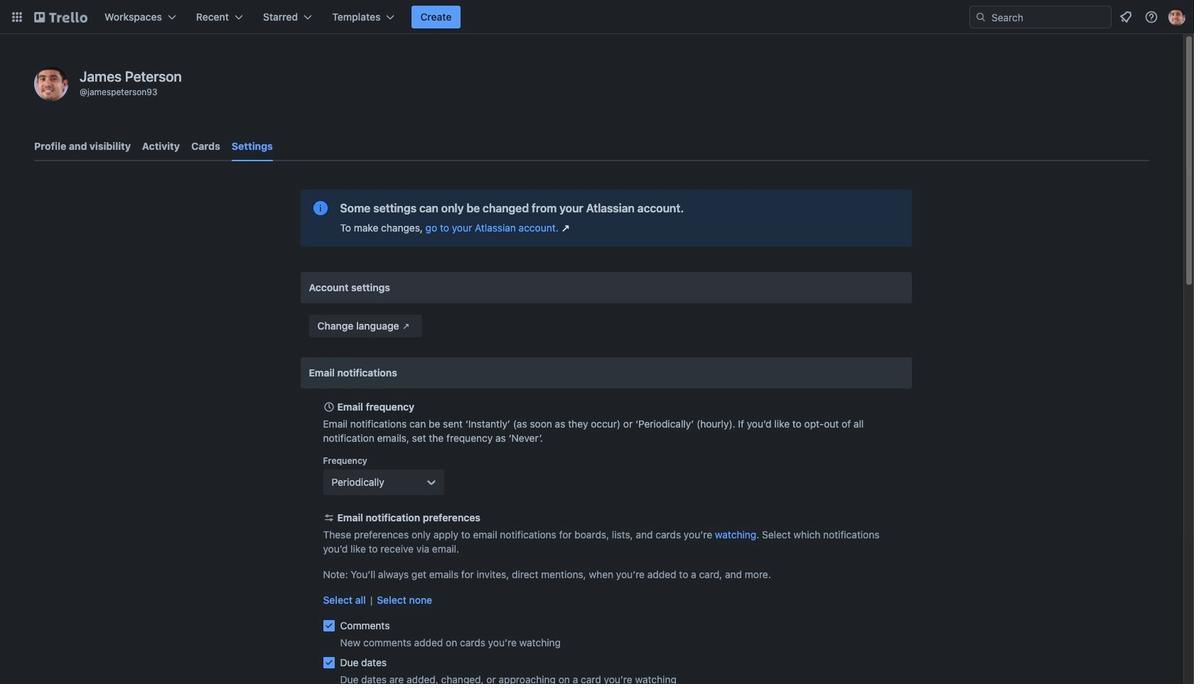 Task type: locate. For each thing, give the bounding box(es) containing it.
primary element
[[0, 0, 1195, 34]]

1 vertical spatial james peterson (jamespeterson93) image
[[34, 67, 68, 101]]

james peterson (jamespeterson93) image
[[1169, 9, 1186, 26], [34, 67, 68, 101]]

sm image
[[399, 319, 414, 334]]

0 vertical spatial james peterson (jamespeterson93) image
[[1169, 9, 1186, 26]]

open information menu image
[[1145, 10, 1159, 24]]

0 notifications image
[[1118, 9, 1135, 26]]

1 horizontal spatial james peterson (jamespeterson93) image
[[1169, 9, 1186, 26]]

back to home image
[[34, 6, 87, 28]]

james peterson (jamespeterson93) image right open information menu icon
[[1169, 9, 1186, 26]]

james peterson (jamespeterson93) image down 'back to home' image
[[34, 67, 68, 101]]



Task type: vqa. For each thing, say whether or not it's contained in the screenshot.
the left 'to'
no



Task type: describe. For each thing, give the bounding box(es) containing it.
0 horizontal spatial james peterson (jamespeterson93) image
[[34, 67, 68, 101]]

Search field
[[970, 6, 1112, 28]]

search image
[[976, 11, 987, 23]]



